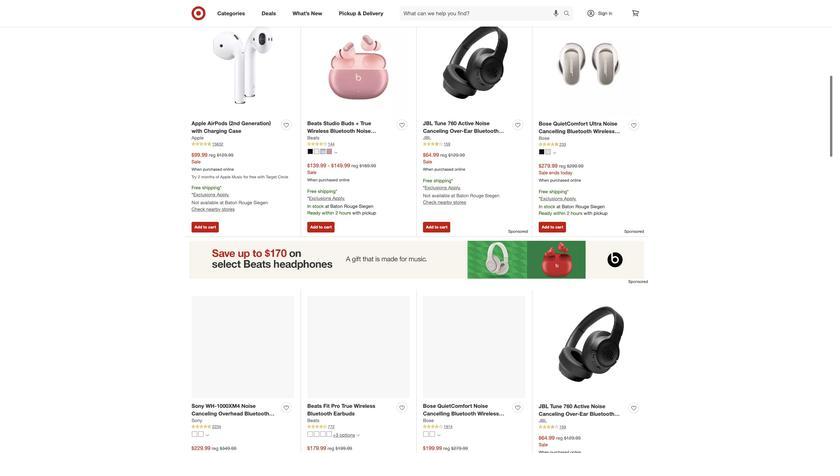 Task type: locate. For each thing, give the bounding box(es) containing it.
1 vertical spatial quietcomfort
[[438, 403, 472, 410]]

all colors element for earbuds
[[553, 151, 556, 155]]

exclusions apply. link down 'months'
[[193, 192, 229, 198]]

exclusions for exclusions apply. link underneath $279.99 reg $299.99 sale ends today when purchased online
[[541, 196, 563, 202]]

beats inside beats studio buds + true wireless bluetooth noise cancelling earbuds
[[307, 120, 322, 127]]

1 vertical spatial cancelling
[[307, 135, 334, 142]]

0 horizontal spatial 159
[[444, 142, 451, 147]]

1 horizontal spatial bose link
[[539, 135, 550, 142]]

headphones
[[446, 135, 478, 142], [215, 418, 247, 425], [562, 419, 594, 425]]

noise inside bose quietcomfort noise cancelling bluetooth wireless earbuds ii
[[474, 403, 488, 410]]

online inside $99.99 reg $129.99 sale when purchased online try 2 months of apple music for free with target circle
[[223, 167, 234, 172]]

beats inside beats fit pro true wireless bluetooth earbuds
[[307, 403, 322, 410]]

0 vertical spatial available
[[432, 193, 450, 199]]

0 vertical spatial $64.99
[[423, 152, 439, 158]]

all colors element right cosmic pink image
[[334, 151, 337, 155]]

beats left fit
[[307, 403, 322, 410]]

4 beats from the top
[[307, 418, 320, 424]]

1 horizontal spatial true
[[361, 120, 371, 127]]

cart for apple airpods (2nd generation) with charging case
[[208, 225, 216, 230]]

1 horizontal spatial not
[[423, 193, 431, 199]]

0 horizontal spatial not
[[192, 200, 199, 206]]

2 beats from the top
[[307, 135, 320, 141]]

0 horizontal spatial jbl tune 760 active noise canceling over-ear bluetooth wireless headphones - black
[[423, 120, 499, 142]]

tune for $64.99 reg $129.99 sale
[[550, 404, 562, 410]]

2 black image from the left
[[424, 432, 429, 438]]

rouge
[[470, 193, 484, 199], [239, 200, 252, 206], [344, 204, 358, 209], [576, 204, 589, 210]]

1 vertical spatial nearby
[[206, 207, 221, 212]]

0 horizontal spatial check
[[192, 207, 205, 212]]

0 vertical spatial white image
[[546, 149, 551, 155]]

$129.99
[[217, 152, 234, 158], [449, 152, 465, 158], [564, 436, 581, 441]]

0 vertical spatial not
[[423, 193, 431, 199]]

1 vertical spatial white image
[[430, 432, 435, 438]]

exclusions down 'months'
[[193, 192, 216, 198]]

sony left wh-
[[192, 403, 204, 410]]

earbuds up black icon
[[539, 136, 560, 142]]

wireless down studio at the left top
[[307, 128, 329, 134]]

canceling
[[423, 128, 449, 134], [192, 411, 217, 417], [539, 411, 564, 418]]

true right +
[[361, 120, 371, 127]]

2 horizontal spatial cancelling
[[539, 128, 566, 135]]

bose link
[[539, 135, 550, 142], [423, 418, 434, 425]]

1 vertical spatial check
[[192, 207, 205, 212]]

1 vertical spatial available
[[200, 200, 219, 206]]

$129.99 inside $64.99 reg $129.99 sale
[[564, 436, 581, 441]]

active
[[458, 120, 474, 127], [574, 404, 590, 410]]

shipping for exclusions apply. link underneath $279.99 reg $299.99 sale ends today when purchased online
[[550, 189, 567, 195]]

1 vertical spatial $279.99
[[452, 446, 468, 452]]

fit
[[324, 403, 330, 410]]

15632
[[212, 142, 223, 147]]

shipping for exclusions apply. link underneath the "$64.99 reg $129.99 sale when purchased online"
[[434, 178, 452, 184]]

online
[[223, 167, 234, 172], [455, 167, 466, 172], [339, 178, 350, 183], [571, 178, 581, 183]]

sponsored for bose quietcomfort ultra noise cancelling bluetooth wireless earbuds
[[625, 229, 644, 234]]

1 horizontal spatial stores
[[454, 200, 466, 205]]

black image up $199.99 reg $279.99
[[424, 432, 429, 438]]

2 beats link from the top
[[307, 418, 320, 425]]

reg for $179.99 reg $199.99
[[328, 446, 334, 452]]

sponsored for jbl tune 760 active noise canceling over-ear bluetooth wireless headphones - black
[[509, 229, 528, 234]]

1 vertical spatial $64.99
[[539, 435, 555, 442]]

reg
[[209, 152, 216, 158], [441, 152, 447, 158], [352, 163, 358, 169], [559, 163, 566, 169], [556, 436, 563, 441], [212, 446, 219, 452], [328, 446, 334, 452], [443, 446, 450, 452]]

jbl tune 760 active noise canceling over-ear bluetooth wireless headphones - black for $64.99 reg $129.99 sale
[[539, 404, 615, 425]]

wireless up the "$64.99 reg $129.99 sale when purchased online"
[[423, 135, 445, 142]]

bose
[[539, 120, 552, 127], [539, 136, 550, 141], [423, 403, 436, 410], [423, 418, 434, 424]]

reg inside the "$64.99 reg $129.99 sale when purchased online"
[[441, 152, 447, 158]]

siegen for exclusions apply. link under $139.99 - $149.99 reg $169.99 sale when purchased online
[[359, 204, 374, 209]]

1 horizontal spatial in
[[539, 204, 543, 210]]

beats link up beats black icon
[[307, 418, 320, 425]]

all colors + 3 more colors image
[[357, 435, 360, 438]]

true right pro
[[342, 403, 353, 410]]

when
[[192, 167, 202, 172], [423, 167, 434, 172], [307, 178, 318, 183], [539, 178, 549, 183]]

sale inside $64.99 reg $129.99 sale
[[539, 443, 548, 448]]

bose link up black icon
[[539, 135, 550, 142]]

apple up $99.99
[[192, 135, 204, 141]]

wireless up 'silver' icon
[[192, 418, 213, 425]]

0 horizontal spatial bose link
[[423, 418, 434, 425]]

3 to from the left
[[435, 225, 439, 230]]

$279.99
[[539, 163, 558, 169], [452, 446, 468, 452]]

159
[[444, 142, 451, 147], [560, 425, 566, 430]]

available
[[432, 193, 450, 199], [200, 200, 219, 206]]

sale inside the "$64.99 reg $129.99 sale when purchased online"
[[423, 159, 432, 165]]

headphones up $64.99 reg $129.99 sale on the bottom
[[562, 419, 594, 425]]

all colors element up $199.99 reg $279.99
[[438, 434, 441, 438]]

-
[[480, 135, 482, 142], [328, 162, 330, 169], [595, 419, 598, 425]]

bluetooth
[[330, 128, 355, 134], [474, 128, 499, 134], [567, 128, 592, 135], [245, 411, 269, 417], [307, 411, 332, 417], [452, 411, 476, 417], [590, 411, 615, 418]]

reg inside $64.99 reg $129.99 sale
[[556, 436, 563, 441]]

all colors image right black icon
[[553, 152, 556, 155]]

1 vertical spatial 159
[[560, 425, 566, 430]]

0 vertical spatial tune
[[435, 120, 447, 127]]

all colors element for noise
[[334, 151, 337, 155]]

3 add to cart from the left
[[426, 225, 448, 230]]

black
[[483, 135, 497, 142], [599, 419, 613, 425]]

1 black image from the left
[[192, 432, 197, 438]]

1 horizontal spatial canceling
[[423, 128, 449, 134]]

2 to from the left
[[319, 225, 323, 230]]

pickup
[[362, 210, 376, 216], [594, 211, 608, 216]]

0 horizontal spatial nearby
[[206, 207, 221, 212]]

all colors element
[[334, 151, 337, 155], [553, 151, 556, 155], [206, 434, 209, 438], [438, 434, 441, 438]]

sale
[[192, 159, 201, 165], [423, 159, 432, 165], [307, 170, 317, 176], [539, 170, 548, 176], [539, 443, 548, 448]]

2 add to cart from the left
[[310, 225, 332, 230]]

beats link up black/gold icon
[[307, 135, 320, 142]]

1 horizontal spatial check nearby stores button
[[423, 199, 466, 206]]

reg inside $179.99 reg $199.99
[[328, 446, 334, 452]]

apply. down the "$64.99 reg $129.99 sale when purchased online"
[[448, 185, 461, 191]]

0 horizontal spatial free shipping * * exclusions apply. in stock at  baton rouge siegen ready within 2 hours with pickup
[[307, 189, 376, 216]]

1 vertical spatial true
[[342, 403, 353, 410]]

0 vertical spatial quietcomfort
[[553, 120, 588, 127]]

1 horizontal spatial over-
[[566, 411, 580, 418]]

wireless up 1914 link
[[478, 411, 499, 417]]

with
[[192, 128, 202, 134], [258, 175, 265, 180], [352, 210, 361, 216], [584, 211, 593, 216]]

white image right black icon
[[546, 149, 551, 155]]

0 horizontal spatial available
[[200, 200, 219, 206]]

1 vertical spatial apple
[[192, 135, 204, 141]]

pickup & delivery
[[339, 10, 384, 16]]

cancelling up 233
[[539, 128, 566, 135]]

1 horizontal spatial headphones
[[446, 135, 478, 142]]

shipping down the "$64.99 reg $129.99 sale when purchased online"
[[434, 178, 452, 184]]

free shipping * * exclusions apply. not available at baton rouge siegen check nearby stores for exclusions apply. link under 'months'
[[192, 185, 268, 212]]

0 horizontal spatial $129.99
[[217, 152, 234, 158]]

reg inside the $229.99 reg $349.99
[[212, 446, 219, 452]]

nearby for bottommost check nearby stores button
[[206, 207, 221, 212]]

add for apple airpods (2nd generation) with charging case
[[195, 225, 202, 230]]

quietcomfort up ii
[[438, 403, 472, 410]]

0 horizontal spatial headphones
[[215, 418, 247, 425]]

purchased inside $99.99 reg $129.99 sale when purchased online try 2 months of apple music for free with target circle
[[203, 167, 222, 172]]

&
[[358, 10, 362, 16]]

1 horizontal spatial all colors image
[[553, 152, 556, 155]]

shipping for exclusions apply. link under $139.99 - $149.99 reg $169.99 sale when purchased online
[[318, 189, 336, 194]]

1 horizontal spatial jbl tune 760 active noise canceling over-ear bluetooth wireless headphones - black
[[539, 404, 615, 425]]

search
[[561, 11, 577, 17]]

1 beats from the top
[[307, 120, 322, 127]]

1 horizontal spatial -
[[480, 135, 482, 142]]

beats up black/gold icon
[[307, 135, 320, 141]]

add to cart for apple airpods (2nd generation) with charging case
[[195, 225, 216, 230]]

sony for sony wh-1000xm4 noise canceling overhead bluetooth wireless headphones
[[192, 403, 204, 410]]

sony up 'silver' icon
[[192, 418, 202, 424]]

jbl link
[[423, 135, 431, 142], [539, 418, 547, 425]]

reg for $229.99 reg $349.99
[[212, 446, 219, 452]]

2 add from the left
[[310, 225, 318, 230]]

earbuds inside beats fit pro true wireless bluetooth earbuds
[[334, 411, 355, 417]]

1 horizontal spatial jbl tune 760 active noise canceling over-ear bluetooth wireless headphones - black link
[[539, 403, 626, 425]]

0 horizontal spatial black image
[[192, 432, 197, 438]]

0 horizontal spatial -
[[328, 162, 330, 169]]

1 add to cart from the left
[[195, 225, 216, 230]]

beats up beats black icon
[[307, 418, 320, 424]]

wireless down ultra
[[594, 128, 615, 135]]

free down $279.99 reg $299.99 sale ends today when purchased online
[[539, 189, 548, 195]]

exclusions apply. link down $139.99 - $149.99 reg $169.99 sale when purchased online
[[309, 196, 345, 201]]

jbl tune 760 active noise canceling over-ear bluetooth wireless headphones - black for $64.99 reg $129.99 sale when purchased online
[[423, 120, 499, 142]]

1 vertical spatial ear
[[580, 411, 589, 418]]

apple airpods (2nd generation) with charging case image
[[192, 13, 294, 116], [192, 13, 294, 116]]

jbl link for $64.99 reg $129.99 sale when purchased online
[[423, 135, 431, 142]]

hours
[[339, 210, 351, 216], [571, 211, 583, 216]]

wh-
[[206, 403, 217, 410]]

0 horizontal spatial free shipping * * exclusions apply. not available at baton rouge siegen check nearby stores
[[192, 185, 268, 212]]

1 horizontal spatial ready
[[539, 211, 552, 216]]

apple up apple link
[[192, 120, 206, 127]]

all colors image right cosmic pink image
[[334, 151, 337, 154]]

apple inside "apple airpods (2nd generation) with charging case"
[[192, 120, 206, 127]]

shipping down $279.99 reg $299.99 sale ends today when purchased online
[[550, 189, 567, 195]]

wireless inside bose quietcomfort noise cancelling bluetooth wireless earbuds ii
[[478, 411, 499, 417]]

0 vertical spatial $279.99
[[539, 163, 558, 169]]

2 add to cart button from the left
[[307, 222, 335, 233]]

reg inside $99.99 reg $129.99 sale when purchased online try 2 months of apple music for free with target circle
[[209, 152, 216, 158]]

1 beats link from the top
[[307, 135, 320, 142]]

0 vertical spatial ear
[[464, 128, 473, 134]]

1 horizontal spatial free shipping * * exclusions apply. in stock at  baton rouge siegen ready within 2 hours with pickup
[[539, 189, 608, 216]]

apple
[[192, 120, 206, 127], [192, 135, 204, 141], [220, 175, 231, 180]]

jbl tune 760 active noise canceling over-ear bluetooth wireless headphones - black link for $64.99 reg $129.99 sale when purchased online
[[423, 120, 510, 142]]

bose quietcomfort ultra noise cancelling bluetooth wireless earbuds link
[[539, 120, 626, 142]]

bose for bose quietcomfort ultra noise cancelling bluetooth wireless earbuds
[[539, 120, 552, 127]]

sale inside $139.99 - $149.99 reg $169.99 sale when purchased online
[[307, 170, 317, 176]]

1 sony from the top
[[192, 403, 204, 410]]

exclusions down the '$139.99'
[[309, 196, 331, 201]]

headphones for $64.99 reg $129.99 sale
[[562, 419, 594, 425]]

0 horizontal spatial quietcomfort
[[438, 403, 472, 410]]

1 add from the left
[[195, 225, 202, 230]]

0 vertical spatial cancelling
[[539, 128, 566, 135]]

$129.99 inside the "$64.99 reg $129.99 sale when purchased online"
[[449, 152, 465, 158]]

jbl link up the "$64.99 reg $129.99 sale when purchased online"
[[423, 135, 431, 142]]

add to cart for beats studio buds + true wireless bluetooth noise cancelling earbuds
[[310, 225, 332, 230]]

headphones up the "$64.99 reg $129.99 sale when purchased online"
[[446, 135, 478, 142]]

shipping down $139.99 - $149.99 reg $169.99 sale when purchased online
[[318, 189, 336, 194]]

when inside $279.99 reg $299.99 sale ends today when purchased online
[[539, 178, 549, 183]]

canceling up $64.99 reg $129.99 sale on the bottom
[[539, 411, 564, 418]]

1 cart from the left
[[208, 225, 216, 230]]

exclusions down 'ends'
[[541, 196, 563, 202]]

active for $64.99 reg $129.99 sale
[[574, 404, 590, 410]]

add for jbl tune 760 active noise canceling over-ear bluetooth wireless headphones - black
[[426, 225, 434, 230]]

earbuds down pro
[[334, 411, 355, 417]]

2 vertical spatial apple
[[220, 175, 231, 180]]

free shipping * * exclusions apply. in stock at  baton rouge siegen ready within 2 hours with pickup down 'today'
[[539, 189, 608, 216]]

bose inside bose quietcomfort ultra noise cancelling bluetooth wireless earbuds
[[539, 120, 552, 127]]

baton
[[457, 193, 469, 199], [225, 200, 237, 206], [331, 204, 343, 209], [562, 204, 575, 210]]

all colors image right 'silver' icon
[[206, 435, 209, 438]]

beats
[[307, 120, 322, 127], [307, 135, 320, 141], [307, 403, 322, 410], [307, 418, 320, 424]]

apple right of
[[220, 175, 231, 180]]

apply. for exclusions apply. link underneath the "$64.99 reg $129.99 sale when purchased online"
[[448, 185, 461, 191]]

0 vertical spatial all colors image
[[553, 152, 556, 155]]

white image up $199.99 reg $279.99
[[430, 432, 435, 438]]

add for beats studio buds + true wireless bluetooth noise cancelling earbuds
[[310, 225, 318, 230]]

159 up the "$64.99 reg $129.99 sale when purchased online"
[[444, 142, 451, 147]]

1 vertical spatial beats link
[[307, 418, 320, 425]]

at
[[451, 193, 455, 199], [220, 200, 224, 206], [325, 204, 329, 209], [557, 204, 561, 210]]

sage gray image
[[327, 432, 332, 438]]

deals link
[[256, 6, 284, 21]]

0 horizontal spatial jbl tune 760 active noise canceling over-ear bluetooth wireless headphones - black link
[[423, 120, 510, 142]]

beats link
[[307, 135, 320, 142], [307, 418, 320, 425]]

canceling up the "$64.99 reg $129.99 sale when purchased online"
[[423, 128, 449, 134]]

with inside $99.99 reg $129.99 sale when purchased online try 2 months of apple music for free with target circle
[[258, 175, 265, 180]]

reg inside $279.99 reg $299.99 sale ends today when purchased online
[[559, 163, 566, 169]]

quietcomfort up 233
[[553, 120, 588, 127]]

159 for $64.99 reg $129.99 sale
[[560, 425, 566, 430]]

beats link for beats studio buds + true wireless bluetooth noise cancelling earbuds
[[307, 135, 320, 142]]

0 vertical spatial jbl tune 760 active noise canceling over-ear bluetooth wireless headphones - black link
[[423, 120, 510, 142]]

0 horizontal spatial within
[[322, 210, 334, 216]]

earbuds inside beats studio buds + true wireless bluetooth noise cancelling earbuds
[[336, 135, 357, 142]]

siegen for exclusions apply. link underneath the "$64.99 reg $129.99 sale when purchased online"
[[485, 193, 500, 199]]

4 cart from the left
[[556, 225, 563, 230]]

beats fit pro true wireless bluetooth earbuds link
[[307, 403, 394, 418]]

1 vertical spatial active
[[574, 404, 590, 410]]

check for bottommost check nearby stores button
[[192, 207, 205, 212]]

159 link
[[423, 142, 526, 147], [539, 425, 642, 431]]

- for $64.99 reg $129.99 sale when purchased online
[[480, 135, 482, 142]]

quietcomfort for cancelling
[[553, 120, 588, 127]]

1 vertical spatial 159 link
[[539, 425, 642, 431]]

purchased
[[203, 167, 222, 172], [435, 167, 454, 172], [319, 178, 338, 183], [551, 178, 570, 183]]

1 horizontal spatial nearby
[[438, 200, 452, 205]]

0 horizontal spatial check nearby stores button
[[192, 206, 235, 213]]

apply. for exclusions apply. link under 'months'
[[217, 192, 229, 198]]

jbl link up $64.99 reg $129.99 sale on the bottom
[[539, 418, 547, 425]]

shipping down 'months'
[[202, 185, 220, 191]]

$279.99 inside $279.99 reg $299.99 sale ends today when purchased online
[[539, 163, 558, 169]]

1 vertical spatial bose link
[[423, 418, 434, 425]]

0 vertical spatial active
[[458, 120, 474, 127]]

add to cart button for apple airpods (2nd generation) with charging case
[[192, 222, 219, 233]]

black for $64.99 reg $129.99 sale when purchased online
[[483, 135, 497, 142]]

2 horizontal spatial $129.99
[[564, 436, 581, 441]]

stores
[[454, 200, 466, 205], [222, 207, 235, 212]]

2 cart from the left
[[324, 225, 332, 230]]

add
[[195, 225, 202, 230], [310, 225, 318, 230], [426, 225, 434, 230], [542, 225, 550, 230]]

wireless up the 772 "link"
[[354, 403, 376, 410]]

ear for $64.99 reg $129.99 sale
[[580, 411, 589, 418]]

2 sony from the top
[[192, 418, 202, 424]]

0 horizontal spatial cancelling
[[307, 135, 334, 142]]

cancelling inside bose quietcomfort ultra noise cancelling bluetooth wireless earbuds
[[539, 128, 566, 135]]

over-
[[450, 128, 464, 134], [566, 411, 580, 418]]

0 vertical spatial true
[[361, 120, 371, 127]]

0 vertical spatial jbl tune 760 active noise canceling over-ear bluetooth wireless headphones - black
[[423, 120, 499, 142]]

jbl tune 760 active noise canceling over-ear bluetooth wireless headphones - black link
[[423, 120, 510, 142], [539, 403, 626, 425]]

categories link
[[212, 6, 253, 21]]

all colors image up $199.99 reg $279.99
[[438, 435, 441, 438]]

1 horizontal spatial 2
[[336, 210, 338, 216]]

1 horizontal spatial white image
[[546, 149, 551, 155]]

noise
[[476, 120, 490, 127], [603, 120, 618, 127], [357, 128, 371, 134], [241, 403, 256, 410], [474, 403, 488, 410], [591, 404, 606, 410]]

online inside $279.99 reg $299.99 sale ends today when purchased online
[[571, 178, 581, 183]]

1 horizontal spatial $279.99
[[539, 163, 558, 169]]

*
[[452, 178, 453, 184], [423, 185, 425, 191], [220, 185, 222, 191], [336, 189, 337, 194], [567, 189, 569, 195], [192, 192, 193, 198], [307, 196, 309, 201], [539, 196, 541, 202]]

$199.99
[[423, 445, 442, 452], [336, 446, 352, 452]]

1 vertical spatial not
[[192, 200, 199, 206]]

baton for exclusions apply. link under 'months'
[[225, 200, 237, 206]]

black for $64.99 reg $129.99 sale
[[599, 419, 613, 425]]

1 horizontal spatial tune
[[550, 404, 562, 410]]

$279.99 down the "1914" at the right bottom of page
[[452, 446, 468, 452]]

0 vertical spatial 760
[[448, 120, 457, 127]]

$279.99 up 'ends'
[[539, 163, 558, 169]]

shipping for exclusions apply. link under 'months'
[[202, 185, 220, 191]]

sale inside $279.99 reg $299.99 sale ends today when purchased online
[[539, 170, 548, 176]]

1 to from the left
[[203, 225, 207, 230]]

cancelling up transparent image
[[307, 135, 334, 142]]

1 vertical spatial over-
[[566, 411, 580, 418]]

bose for bose "link" for bose quietcomfort ultra noise cancelling bluetooth wireless earbuds
[[539, 136, 550, 141]]

- inside $139.99 - $149.99 reg $169.99 sale when purchased online
[[328, 162, 330, 169]]

over- for $64.99 reg $129.99 sale
[[566, 411, 580, 418]]

$129.99 for $64.99 reg $129.99 sale
[[564, 436, 581, 441]]

apply. down of
[[217, 192, 229, 198]]

$199.99 inside $179.99 reg $199.99
[[336, 446, 352, 452]]

to for beats studio buds + true wireless bluetooth noise cancelling earbuds
[[319, 225, 323, 230]]

0 horizontal spatial over-
[[450, 128, 464, 134]]

sale inside $99.99 reg $129.99 sale when purchased online try 2 months of apple music for free with target circle
[[192, 159, 201, 165]]

4 add to cart from the left
[[542, 225, 563, 230]]

all colors element for ii
[[438, 434, 441, 438]]

nearby
[[438, 200, 452, 205], [206, 207, 221, 212]]

free shipping * * exclusions apply. in stock at  baton rouge siegen ready within 2 hours with pickup
[[307, 189, 376, 216], [539, 189, 608, 216]]

1 vertical spatial jbl tune 760 active noise canceling over-ear bluetooth wireless headphones - black link
[[539, 403, 626, 425]]

$64.99 inside $64.99 reg $129.99 sale
[[539, 435, 555, 442]]

to for apple airpods (2nd generation) with charging case
[[203, 225, 207, 230]]

free shipping * * exclusions apply. in stock at  baton rouge siegen ready within 2 hours with pickup for exclusions apply. link under $139.99 - $149.99 reg $169.99 sale when purchased online
[[307, 189, 376, 216]]

sponsored
[[509, 229, 528, 234], [625, 229, 644, 234], [629, 279, 648, 284]]

sony inside sony wh-1000xm4 noise canceling overhead bluetooth wireless headphones
[[192, 403, 204, 410]]

add to cart button for bose quietcomfort ultra noise cancelling bluetooth wireless earbuds
[[539, 222, 566, 233]]

3 cart from the left
[[440, 225, 448, 230]]

canceling inside sony wh-1000xm4 noise canceling overhead bluetooth wireless headphones
[[192, 411, 217, 417]]

all colors image
[[334, 151, 337, 154], [206, 435, 209, 438]]

0 vertical spatial 159
[[444, 142, 451, 147]]

0 vertical spatial -
[[480, 135, 482, 142]]

3 add to cart button from the left
[[423, 222, 451, 233]]

$64.99 inside the "$64.99 reg $129.99 sale when purchased online"
[[423, 152, 439, 158]]

siegen
[[485, 193, 500, 199], [254, 200, 268, 206], [359, 204, 374, 209], [591, 204, 605, 210]]

earbuds left ii
[[423, 418, 445, 425]]

black image
[[192, 432, 197, 438], [424, 432, 429, 438]]

4 add to cart button from the left
[[539, 222, 566, 233]]

bose inside bose quietcomfort noise cancelling bluetooth wireless earbuds ii
[[423, 403, 436, 410]]

ultra
[[590, 120, 602, 127]]

4 to from the left
[[551, 225, 555, 230]]

tune
[[435, 120, 447, 127], [550, 404, 562, 410]]

add to cart for bose quietcomfort ultra noise cancelling bluetooth wireless earbuds
[[542, 225, 563, 230]]

159 link for $64.99 reg $129.99 sale when purchased online
[[423, 142, 526, 147]]

when inside $99.99 reg $129.99 sale when purchased online try 2 months of apple music for free with target circle
[[192, 167, 202, 172]]

earbuds
[[336, 135, 357, 142], [539, 136, 560, 142], [334, 411, 355, 417], [423, 418, 445, 425]]

apple inside $99.99 reg $129.99 sale when purchased online try 2 months of apple music for free with target circle
[[220, 175, 231, 180]]

all colors image for cancelling
[[334, 151, 337, 154]]

apply. down $139.99 - $149.99 reg $169.99 sale when purchased online
[[333, 196, 345, 201]]

0 horizontal spatial canceling
[[192, 411, 217, 417]]

$229.99 reg $349.99
[[192, 445, 237, 452]]

search button
[[561, 6, 577, 22]]

1 vertical spatial black
[[599, 419, 613, 425]]

1 horizontal spatial black
[[599, 419, 613, 425]]

beats studio buds + true wireless bluetooth noise cancelling earbuds image
[[307, 13, 410, 116], [307, 13, 410, 116]]

canceling down wh-
[[192, 411, 217, 417]]

earbuds down 'buds'
[[336, 135, 357, 142]]

1 add to cart button from the left
[[192, 222, 219, 233]]

bose quietcomfort ultra noise cancelling bluetooth wireless earbuds image
[[539, 13, 642, 116], [539, 13, 642, 116]]

159 up $64.99 reg $129.99 sale on the bottom
[[560, 425, 566, 430]]

0 horizontal spatial 760
[[448, 120, 457, 127]]

2 vertical spatial cancelling
[[423, 411, 450, 417]]

check nearby stores button
[[423, 199, 466, 206], [192, 206, 235, 213]]

$129.99 inside $99.99 reg $129.99 sale when purchased online try 2 months of apple music for free with target circle
[[217, 152, 234, 158]]

all colors element right 'silver' icon
[[206, 434, 209, 438]]

free down try
[[192, 185, 201, 191]]

ends
[[549, 170, 560, 176]]

add to cart
[[195, 225, 216, 230], [310, 225, 332, 230], [426, 225, 448, 230], [542, 225, 563, 230]]

sony
[[192, 403, 204, 410], [192, 418, 202, 424]]

0 horizontal spatial tune
[[435, 120, 447, 127]]

all colors image for ii
[[438, 435, 441, 438]]

1 vertical spatial all colors image
[[438, 435, 441, 438]]

free down the "$64.99 reg $129.99 sale when purchased online"
[[423, 178, 432, 184]]

cancelling up ii
[[423, 411, 450, 417]]

0 vertical spatial sony
[[192, 403, 204, 410]]

wireless inside bose quietcomfort ultra noise cancelling bluetooth wireless earbuds
[[594, 128, 615, 135]]

exclusions down the "$64.99 reg $129.99 sale when purchased online"
[[425, 185, 447, 191]]

apply. for exclusions apply. link under $139.99 - $149.99 reg $169.99 sale when purchased online
[[333, 196, 345, 201]]

purchased inside the "$64.99 reg $129.99 sale when purchased online"
[[435, 167, 454, 172]]

4 add from the left
[[542, 225, 550, 230]]

white image
[[546, 149, 551, 155], [430, 432, 435, 438]]

2
[[198, 175, 200, 180], [336, 210, 338, 216], [567, 211, 570, 216]]

jbl tune 760 active noise canceling over-ear bluetooth wireless headphones - black image
[[423, 13, 526, 116], [423, 13, 526, 116], [539, 297, 642, 399], [539, 297, 642, 399]]

0 horizontal spatial $199.99
[[336, 446, 352, 452]]

0 horizontal spatial stock
[[313, 204, 324, 209]]

3 beats from the top
[[307, 403, 322, 410]]

0 vertical spatial black
[[483, 135, 497, 142]]

0 vertical spatial over-
[[450, 128, 464, 134]]

$299.99
[[567, 163, 584, 169]]

all colors image
[[553, 152, 556, 155], [438, 435, 441, 438]]

apply. down 'today'
[[564, 196, 577, 202]]

cancelling inside bose quietcomfort noise cancelling bluetooth wireless earbuds ii
[[423, 411, 450, 417]]

ear for $64.99 reg $129.99 sale when purchased online
[[464, 128, 473, 134]]

free shipping * * exclusions apply. in stock at  baton rouge siegen ready within 2 hours with pickup down $139.99 - $149.99 reg $169.99 sale when purchased online
[[307, 189, 376, 216]]

3 add from the left
[[426, 225, 434, 230]]

quietcomfort inside bose quietcomfort ultra noise cancelling bluetooth wireless earbuds
[[553, 120, 588, 127]]

shipping
[[434, 178, 452, 184], [202, 185, 220, 191], [318, 189, 336, 194], [550, 189, 567, 195]]

1 horizontal spatial active
[[574, 404, 590, 410]]

beats left studio at the left top
[[307, 120, 322, 127]]

black image left 'silver' icon
[[192, 432, 197, 438]]

reg inside $199.99 reg $279.99
[[443, 446, 450, 452]]

all colors element right black icon
[[553, 151, 556, 155]]

$129.99 for $64.99 reg $129.99 sale when purchased online
[[449, 152, 465, 158]]

check
[[423, 200, 437, 205], [192, 207, 205, 212]]

bose link left ii
[[423, 418, 434, 425]]

quietcomfort inside bose quietcomfort noise cancelling bluetooth wireless earbuds ii
[[438, 403, 472, 410]]

when inside the "$64.99 reg $129.99 sale when purchased online"
[[423, 167, 434, 172]]

0 horizontal spatial true
[[342, 403, 353, 410]]

exclusions
[[425, 185, 447, 191], [193, 192, 216, 198], [309, 196, 331, 201], [541, 196, 563, 202]]

sony wh-1000xm4 noise canceling overhead bluetooth wireless headphones
[[192, 403, 269, 425]]

add for bose quietcomfort ultra noise cancelling bluetooth wireless earbuds
[[542, 225, 550, 230]]

headphones down the overhead
[[215, 418, 247, 425]]



Task type: describe. For each thing, give the bounding box(es) containing it.
+3
[[333, 433, 338, 438]]

transparent image
[[320, 149, 326, 154]]

1 horizontal spatial pickup
[[594, 211, 608, 216]]

to for bose quietcomfort ultra noise cancelling bluetooth wireless earbuds
[[551, 225, 555, 230]]

delivery
[[363, 10, 384, 16]]

beats fit pro true wireless bluetooth earbuds
[[307, 403, 376, 417]]

$64.99 for $64.99 reg $129.99 sale when purchased online
[[423, 152, 439, 158]]

$99.99
[[192, 152, 208, 158]]

2234
[[212, 425, 221, 430]]

white image for bose quietcomfort noise cancelling bluetooth wireless earbuds ii
[[430, 432, 435, 438]]

$229.99
[[192, 445, 211, 452]]

reg for $99.99 reg $129.99 sale when purchased online try 2 months of apple music for free with target circle
[[209, 152, 216, 158]]

generation)
[[241, 120, 271, 127]]

earbuds inside bose quietcomfort noise cancelling bluetooth wireless earbuds ii
[[423, 418, 445, 425]]

noise inside bose quietcomfort ultra noise cancelling bluetooth wireless earbuds
[[603, 120, 618, 127]]

case
[[229, 128, 241, 134]]

$64.99 reg $129.99 sale when purchased online
[[423, 152, 466, 172]]

$349.99
[[220, 446, 237, 452]]

jbl link for $64.99 reg $129.99 sale
[[539, 418, 547, 425]]

sony wh-1000xm4 noise canceling overhead bluetooth wireless headphones link
[[192, 403, 279, 425]]

0 vertical spatial check nearby stores button
[[423, 199, 466, 206]]

noise inside sony wh-1000xm4 noise canceling overhead bluetooth wireless headphones
[[241, 403, 256, 410]]

wireless up $64.99 reg $129.99 sale on the bottom
[[539, 419, 561, 425]]

baton for exclusions apply. link underneath the "$64.99 reg $129.99 sale when purchased online"
[[457, 193, 469, 199]]

772
[[328, 425, 335, 430]]

cosmic pink image
[[327, 149, 332, 154]]

1914 link
[[423, 425, 526, 431]]

check for check nearby stores button to the top
[[423, 200, 437, 205]]

headphones for $64.99 reg $129.99 sale when purchased online
[[446, 135, 478, 142]]

black image
[[539, 149, 545, 155]]

for
[[244, 175, 248, 180]]

true inside beats fit pro true wireless bluetooth earbuds
[[342, 403, 353, 410]]

$179.99 reg $199.99
[[307, 445, 352, 452]]

all colors + 3 more colors element
[[357, 434, 360, 438]]

$64.99 for $64.99 reg $129.99 sale
[[539, 435, 555, 442]]

15632 link
[[192, 142, 294, 147]]

purchased inside $139.99 - $149.99 reg $169.99 sale when purchased online
[[319, 178, 338, 183]]

cart for beats studio buds + true wireless bluetooth noise cancelling earbuds
[[324, 225, 332, 230]]

$149.99
[[331, 162, 350, 169]]

headphones inside sony wh-1000xm4 noise canceling overhead bluetooth wireless headphones
[[215, 418, 247, 425]]

reg for $199.99 reg $279.99
[[443, 446, 450, 452]]

+3 options button
[[305, 430, 363, 441]]

bose quietcomfort ultra noise cancelling bluetooth wireless earbuds
[[539, 120, 618, 142]]

$199.99 reg $279.99
[[423, 445, 468, 452]]

+3 options
[[333, 433, 355, 438]]

free
[[249, 175, 256, 180]]

canceling for $64.99 reg $129.99 sale
[[539, 411, 564, 418]]

2234 link
[[192, 425, 294, 431]]

siegen for exclusions apply. link underneath $279.99 reg $299.99 sale ends today when purchased online
[[591, 204, 605, 210]]

wireless inside beats studio buds + true wireless bluetooth noise cancelling earbuds
[[307, 128, 329, 134]]

beats link for beats fit pro true wireless bluetooth earbuds
[[307, 418, 320, 425]]

bluetooth inside bose quietcomfort noise cancelling bluetooth wireless earbuds ii
[[452, 411, 476, 417]]

$129.99 for $99.99 reg $129.99 sale when purchased online try 2 months of apple music for free with target circle
[[217, 152, 234, 158]]

760 for $64.99 reg $129.99 sale when purchased online
[[448, 120, 457, 127]]

sale for $99.99 reg $129.99 sale when purchased online try 2 months of apple music for free with target circle
[[192, 159, 201, 165]]

what's
[[293, 10, 310, 16]]

add to cart button for jbl tune 760 active noise canceling over-ear bluetooth wireless headphones - black
[[423, 222, 451, 233]]

sale for $64.99 reg $129.99 sale when purchased online
[[423, 159, 432, 165]]

wireless inside sony wh-1000xm4 noise canceling overhead bluetooth wireless headphones
[[192, 418, 213, 425]]

ivory image
[[314, 149, 319, 154]]

exclusions apply. link down the "$64.99 reg $129.99 sale when purchased online"
[[425, 185, 461, 191]]

true inside beats studio buds + true wireless bluetooth noise cancelling earbuds
[[361, 120, 371, 127]]

nearby for check nearby stores button to the top
[[438, 200, 452, 205]]

what's new link
[[287, 6, 331, 21]]

all colors element for wireless
[[206, 434, 209, 438]]

0 horizontal spatial pickup
[[362, 210, 376, 216]]

active for $64.99 reg $129.99 sale when purchased online
[[458, 120, 474, 127]]

1 horizontal spatial available
[[432, 193, 450, 199]]

1000xm4
[[217, 403, 240, 410]]

233
[[560, 142, 566, 147]]

reg for $64.99 reg $129.99 sale when purchased online
[[441, 152, 447, 158]]

studio
[[324, 120, 340, 127]]

1 vertical spatial check nearby stores button
[[192, 206, 235, 213]]

baton for exclusions apply. link underneath $279.99 reg $299.99 sale ends today when purchased online
[[562, 204, 575, 210]]

all colors image for headphones
[[206, 435, 209, 438]]

apple for apple airpods (2nd generation) with charging case
[[192, 120, 206, 127]]

(2nd
[[229, 120, 240, 127]]

cancelling inside beats studio buds + true wireless bluetooth noise cancelling earbuds
[[307, 135, 334, 142]]

sale for $64.99 reg $129.99 sale
[[539, 443, 548, 448]]

music
[[232, 175, 243, 180]]

144 link
[[307, 142, 410, 147]]

black/gold image
[[308, 149, 313, 154]]

$179.99
[[307, 445, 326, 452]]

purchased inside $279.99 reg $299.99 sale ends today when purchased online
[[551, 178, 570, 183]]

$169.99
[[360, 163, 376, 169]]

$279.99 inside $199.99 reg $279.99
[[452, 446, 468, 452]]

exclusions for exclusions apply. link underneath the "$64.99 reg $129.99 sale when purchased online"
[[425, 185, 447, 191]]

categories
[[217, 10, 245, 16]]

all colors image for earbuds
[[553, 152, 556, 155]]

sony for sony
[[192, 418, 202, 424]]

circle
[[278, 175, 288, 180]]

bluetooth inside beats studio buds + true wireless bluetooth noise cancelling earbuds
[[330, 128, 355, 134]]

bose quietcomfort noise cancelling bluetooth wireless earbuds ii link
[[423, 403, 510, 425]]

reg for $279.99 reg $299.99 sale ends today when purchased online
[[559, 163, 566, 169]]

options
[[340, 433, 355, 438]]

buds
[[341, 120, 354, 127]]

silver image
[[198, 432, 204, 438]]

airpods
[[208, 120, 228, 127]]

black image for sony wh-1000xm4 noise canceling overhead bluetooth wireless headphones
[[192, 432, 197, 438]]

1914
[[444, 425, 453, 430]]

bose link for bose quietcomfort noise cancelling bluetooth wireless earbuds ii
[[423, 418, 434, 425]]

$279.99 reg $299.99 sale ends today when purchased online
[[539, 163, 584, 183]]

today
[[561, 170, 573, 176]]

exclusions for exclusions apply. link under 'months'
[[193, 192, 216, 198]]

apply. for exclusions apply. link underneath $279.99 reg $299.99 sale ends today when purchased online
[[564, 196, 577, 202]]

siegen for exclusions apply. link under 'months'
[[254, 200, 268, 206]]

bose quietcomfort noise cancelling bluetooth wireless earbuds ii
[[423, 403, 499, 425]]

advertisement region
[[185, 241, 648, 279]]

tune for $64.99 reg $129.99 sale when purchased online
[[435, 120, 447, 127]]

jbl tune 760 active noise canceling over-ear bluetooth wireless headphones - black link for $64.99 reg $129.99 sale
[[539, 403, 626, 425]]

0 horizontal spatial ready
[[307, 210, 321, 216]]

new
[[311, 10, 322, 16]]

144
[[328, 142, 335, 147]]

try
[[192, 175, 197, 180]]

reg for $64.99 reg $129.99 sale
[[556, 436, 563, 441]]

to for jbl tune 760 active noise canceling over-ear bluetooth wireless headphones - black
[[435, 225, 439, 230]]

cart for bose quietcomfort ultra noise cancelling bluetooth wireless earbuds
[[556, 225, 563, 230]]

sign in link
[[581, 6, 623, 21]]

apple for apple
[[192, 135, 204, 141]]

+
[[356, 120, 359, 127]]

earbuds inside bose quietcomfort ultra noise cancelling bluetooth wireless earbuds
[[539, 136, 560, 142]]

exclusions apply. link down $279.99 reg $299.99 sale ends today when purchased online
[[541, 196, 577, 202]]

months
[[201, 175, 215, 180]]

What can we help you find? suggestions appear below search field
[[400, 6, 566, 21]]

reg inside $139.99 - $149.99 reg $169.99 sale when purchased online
[[352, 163, 358, 169]]

apple airpods (2nd generation) with charging case link
[[192, 120, 279, 135]]

when inside $139.99 - $149.99 reg $169.99 sale when purchased online
[[307, 178, 318, 183]]

quietcomfort for bluetooth
[[438, 403, 472, 410]]

sony link
[[192, 418, 202, 425]]

deals
[[262, 10, 276, 16]]

pro
[[331, 403, 340, 410]]

2 for exclusions apply. link underneath $279.99 reg $299.99 sale ends today when purchased online
[[567, 211, 570, 216]]

1 horizontal spatial $199.99
[[423, 445, 442, 452]]

bluetooth inside sony wh-1000xm4 noise canceling overhead bluetooth wireless headphones
[[245, 411, 269, 417]]

white image for bose quietcomfort ultra noise cancelling bluetooth wireless earbuds
[[546, 149, 551, 155]]

1 horizontal spatial within
[[554, 211, 566, 216]]

760 for $64.99 reg $129.99 sale
[[564, 404, 573, 410]]

1 horizontal spatial stock
[[544, 204, 556, 210]]

free shipping * * exclusions apply. in stock at  baton rouge siegen ready within 2 hours with pickup for exclusions apply. link underneath $279.99 reg $299.99 sale ends today when purchased online
[[539, 189, 608, 216]]

free down the '$139.99'
[[307, 189, 317, 194]]

- for $64.99 reg $129.99 sale
[[595, 419, 598, 425]]

beats black image
[[308, 432, 313, 438]]

0 horizontal spatial in
[[307, 204, 311, 209]]

with inside "apple airpods (2nd generation) with charging case"
[[192, 128, 202, 134]]

apple airpods (2nd generation) with charging case
[[192, 120, 271, 134]]

black image for bose quietcomfort noise cancelling bluetooth wireless earbuds ii
[[424, 432, 429, 438]]

bluetooth inside beats fit pro true wireless bluetooth earbuds
[[307, 411, 332, 417]]

$64.99 reg $129.99 sale
[[539, 435, 581, 448]]

of
[[216, 175, 219, 180]]

1 vertical spatial stores
[[222, 207, 235, 212]]

in
[[609, 10, 613, 16]]

bluetooth inside bose quietcomfort ultra noise cancelling bluetooth wireless earbuds
[[567, 128, 592, 135]]

target
[[266, 175, 277, 180]]

beats studio buds + true wireless bluetooth noise cancelling earbuds
[[307, 120, 371, 142]]

pickup & delivery link
[[333, 6, 392, 21]]

beats white image
[[314, 432, 319, 438]]

online inside $139.99 - $149.99 reg $169.99 sale when purchased online
[[339, 178, 350, 183]]

sign in
[[599, 10, 613, 16]]

bose link for bose quietcomfort ultra noise cancelling bluetooth wireless earbuds
[[539, 135, 550, 142]]

stone purple image
[[320, 432, 326, 438]]

2 inside $99.99 reg $129.99 sale when purchased online try 2 months of apple music for free with target circle
[[198, 175, 200, 180]]

233 link
[[539, 142, 642, 148]]

noise inside beats studio buds + true wireless bluetooth noise cancelling earbuds
[[357, 128, 371, 134]]

ii
[[446, 418, 449, 425]]

sign
[[599, 10, 608, 16]]

add to cart button for beats studio buds + true wireless bluetooth noise cancelling earbuds
[[307, 222, 335, 233]]

what's new
[[293, 10, 322, 16]]

hours for exclusions apply. link underneath $279.99 reg $299.99 sale ends today when purchased online
[[571, 211, 583, 216]]

free shipping * * exclusions apply. not available at baton rouge siegen check nearby stores for exclusions apply. link underneath the "$64.99 reg $129.99 sale when purchased online"
[[423, 178, 500, 205]]

wireless inside beats fit pro true wireless bluetooth earbuds
[[354, 403, 376, 410]]

$99.99 reg $129.99 sale when purchased online try 2 months of apple music for free with target circle
[[192, 152, 288, 180]]

hours for exclusions apply. link under $139.99 - $149.99 reg $169.99 sale when purchased online
[[339, 210, 351, 216]]

2 for exclusions apply. link under $139.99 - $149.99 reg $169.99 sale when purchased online
[[336, 210, 338, 216]]

charging
[[204, 128, 227, 134]]

overhead
[[219, 411, 243, 417]]

772 link
[[307, 425, 410, 431]]

159 for $64.99 reg $129.99 sale when purchased online
[[444, 142, 451, 147]]

apple link
[[192, 135, 204, 142]]

pickup
[[339, 10, 356, 16]]

$139.99 - $149.99 reg $169.99 sale when purchased online
[[307, 162, 376, 183]]

cart for jbl tune 760 active noise canceling over-ear bluetooth wireless headphones - black
[[440, 225, 448, 230]]

159 link for $64.99 reg $129.99 sale
[[539, 425, 642, 431]]

sale for $279.99 reg $299.99 sale ends today when purchased online
[[539, 170, 548, 176]]

beats studio buds + true wireless bluetooth noise cancelling earbuds link
[[307, 120, 394, 142]]

$139.99
[[307, 162, 326, 169]]

over- for $64.99 reg $129.99 sale when purchased online
[[450, 128, 464, 134]]

canceling for $64.99 reg $129.99 sale when purchased online
[[423, 128, 449, 134]]

online inside the "$64.99 reg $129.99 sale when purchased online"
[[455, 167, 466, 172]]



Task type: vqa. For each thing, say whether or not it's contained in the screenshot.
the 'Type' for Type Advent Calendars; Animal Figurines; Animal Statues; Ankl
no



